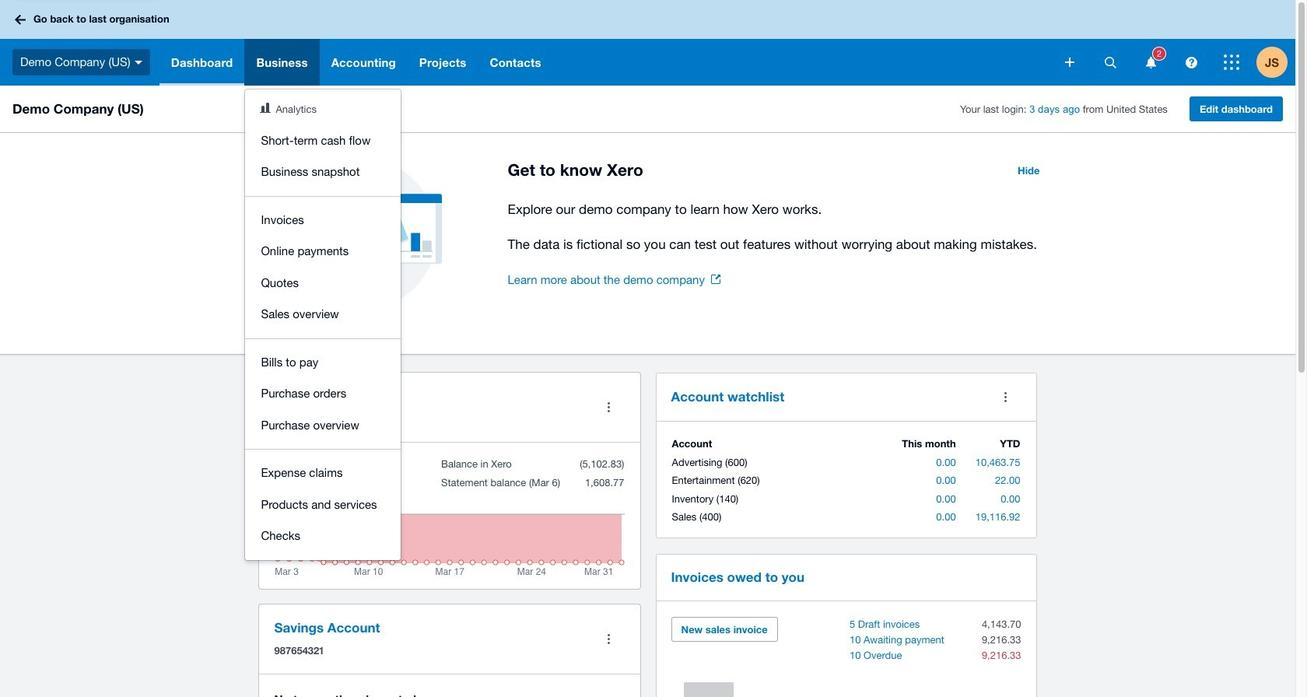 Task type: locate. For each thing, give the bounding box(es) containing it.
svg image
[[15, 14, 26, 25], [1224, 54, 1239, 70], [1104, 56, 1116, 68], [1185, 56, 1197, 68], [134, 60, 142, 64]]

banner
[[0, 0, 1295, 560]]

intro banner body element
[[508, 198, 1049, 255]]

svg image
[[1146, 56, 1156, 68], [1065, 58, 1074, 67]]

list box
[[245, 89, 401, 560]]

0 horizontal spatial svg image
[[1065, 58, 1074, 67]]

group
[[245, 89, 401, 560]]

accounts watchlist options image
[[990, 381, 1021, 412]]



Task type: describe. For each thing, give the bounding box(es) containing it.
header chart image
[[260, 103, 271, 113]]

1 horizontal spatial svg image
[[1146, 56, 1156, 68]]



Task type: vqa. For each thing, say whether or not it's contained in the screenshot.
the leftmost svg icon
yes



